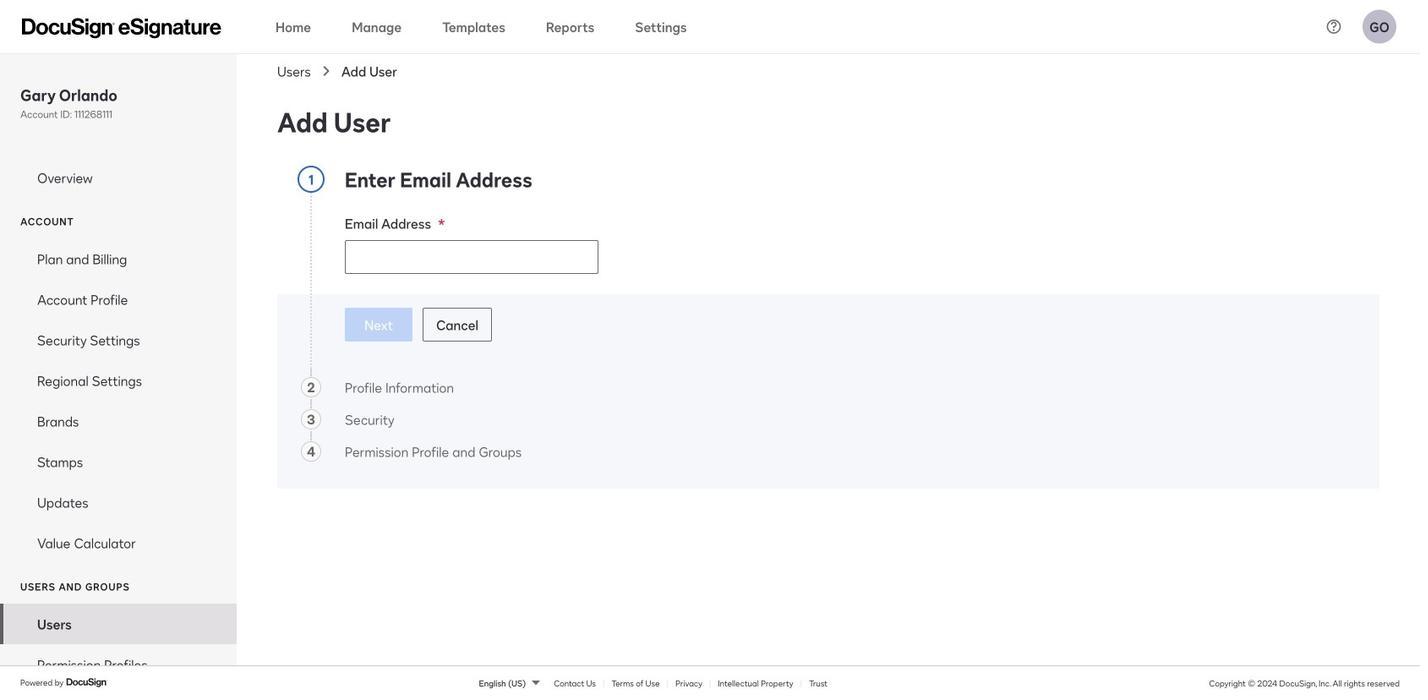 Task type: vqa. For each thing, say whether or not it's contained in the screenshot.
first option group from the top of the page
no



Task type: describe. For each thing, give the bounding box(es) containing it.
account element
[[0, 239, 237, 563]]

docusign admin image
[[22, 18, 222, 38]]

users and groups element
[[0, 604, 237, 700]]



Task type: locate. For each thing, give the bounding box(es) containing it.
None text field
[[346, 241, 598, 273]]

docusign image
[[66, 676, 108, 689]]



